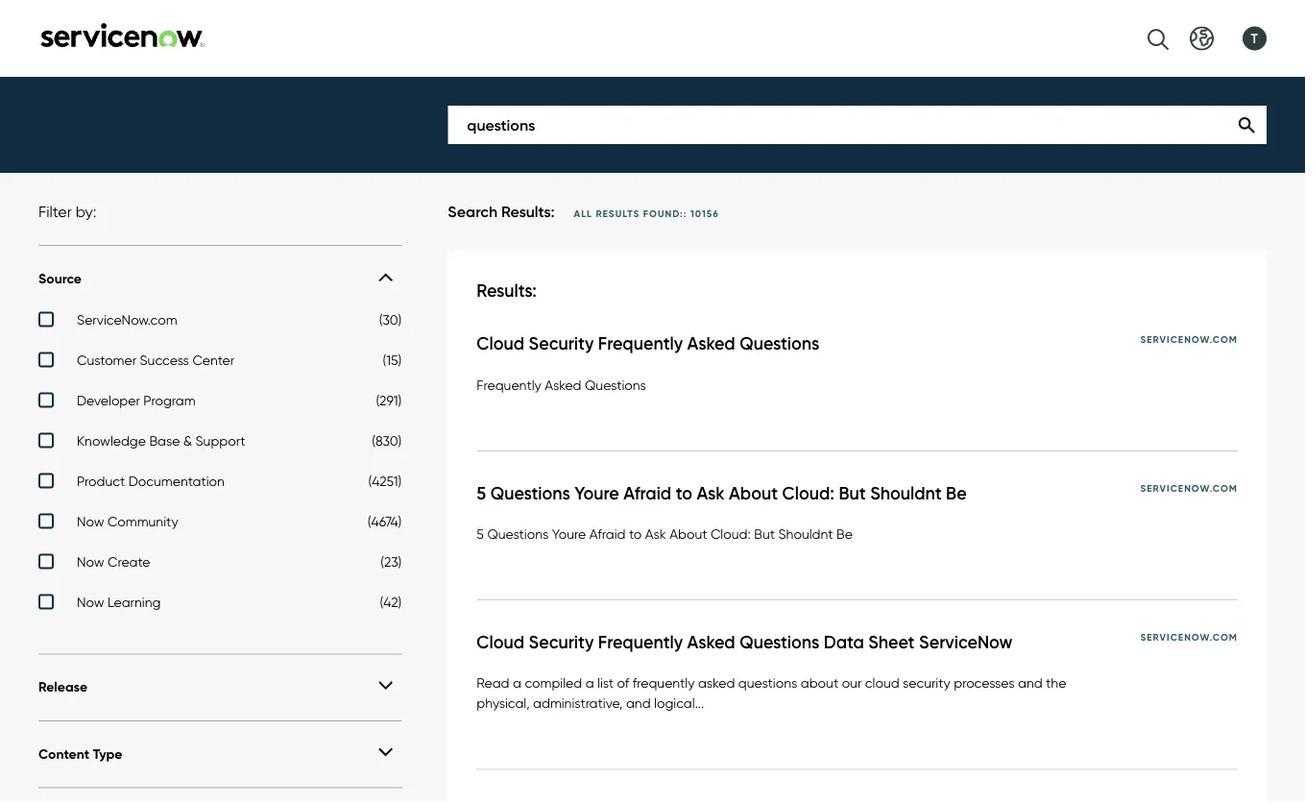 Task type: describe. For each thing, give the bounding box(es) containing it.
cloud security frequently asked questions data sheet servicenow
[[477, 631, 1013, 653]]

content
[[38, 745, 89, 762]]

1 vertical spatial ask
[[645, 526, 666, 542]]

1 vertical spatial afraid
[[590, 526, 626, 542]]

servicenow.com for cloud security frequently asked questions
[[1141, 333, 1238, 345]]

(23)
[[381, 554, 402, 570]]

5 questions youre afraid to ask about cloud: but shouldnt be link
[[477, 482, 1005, 504]]

read
[[477, 675, 510, 691]]

:
[[684, 207, 687, 220]]

list
[[598, 675, 614, 691]]

now community
[[77, 513, 178, 530]]

filter
[[38, 202, 72, 221]]

1 5 from the top
[[477, 482, 486, 504]]

2 a from the left
[[586, 675, 594, 691]]

sheet
[[869, 631, 915, 653]]

source
[[38, 270, 82, 287]]

knowledge
[[77, 433, 146, 449]]

by:
[[76, 202, 96, 221]]

1 vertical spatial frequently
[[477, 376, 541, 393]]

program
[[143, 392, 196, 409]]

of
[[617, 675, 629, 691]]

cloud
[[865, 675, 900, 691]]

&
[[183, 433, 192, 449]]

product documentation
[[77, 473, 225, 489]]

frequently for cloud security frequently asked questions
[[598, 333, 683, 354]]

(30)
[[379, 312, 402, 328]]

1 vertical spatial youre
[[552, 526, 586, 542]]

(4674)
[[368, 513, 402, 530]]

0 horizontal spatial to
[[629, 526, 642, 542]]

1 vertical spatial cloud:
[[711, 526, 751, 542]]

developer
[[77, 392, 140, 409]]

questions inside 5 questions youre afraid to ask about cloud: but shouldnt be link
[[491, 482, 570, 504]]

questions inside cloud security frequently asked questions data sheet servicenow link
[[740, 631, 820, 653]]

documentation
[[128, 473, 225, 489]]

0 vertical spatial afraid
[[624, 482, 672, 504]]

ask inside 5 questions youre afraid to ask about cloud: but shouldnt be link
[[697, 482, 725, 504]]

asked
[[698, 675, 735, 691]]

knowledge base & support
[[77, 433, 245, 449]]

1 vertical spatial results:
[[477, 280, 537, 301]]

data
[[824, 631, 864, 653]]

processes
[[954, 675, 1015, 691]]

success
[[140, 352, 189, 368]]

cloud security frequently asked questions
[[477, 333, 820, 354]]

results
[[596, 207, 640, 220]]

0 horizontal spatial shouldnt
[[779, 526, 833, 542]]

cloud for cloud security frequently asked questions
[[477, 333, 525, 354]]

our
[[842, 675, 862, 691]]

servicenow image
[[38, 23, 207, 48]]

frequently for cloud security frequently asked questions data sheet servicenow
[[598, 631, 683, 653]]

learning
[[108, 594, 161, 610]]

5 questions youre afraid to ask about cloud: but shouldnt be inside 5 questions youre afraid to ask about cloud: but shouldnt be link
[[477, 482, 967, 504]]

(4251)
[[368, 473, 402, 489]]

read a compiled a list of frequently asked questions about our cloud security processes and the physical, administrative, and logical...
[[477, 675, 1067, 711]]

(830)
[[372, 433, 402, 449]]

0 horizontal spatial be
[[837, 526, 853, 542]]

but inside 5 questions youre afraid to ask about cloud: but shouldnt be link
[[839, 482, 866, 504]]



Task type: vqa. For each thing, say whether or not it's contained in the screenshot.
contact
no



Task type: locate. For each thing, give the bounding box(es) containing it.
1 vertical spatial 5 questions youre afraid to ask about cloud: but shouldnt be
[[477, 526, 853, 542]]

0 vertical spatial cloud:
[[782, 482, 835, 504]]

questions
[[740, 333, 820, 354], [585, 376, 646, 393], [491, 482, 570, 504], [487, 526, 549, 542], [740, 631, 820, 653]]

now for now learning
[[77, 594, 104, 610]]

None checkbox
[[38, 312, 402, 333], [38, 433, 402, 454], [38, 513, 402, 534], [38, 594, 402, 615], [38, 312, 402, 333], [38, 433, 402, 454], [38, 513, 402, 534], [38, 594, 402, 615]]

frequently
[[598, 333, 683, 354], [477, 376, 541, 393], [598, 631, 683, 653]]

security
[[529, 333, 594, 354], [529, 631, 594, 653]]

now
[[77, 513, 104, 530], [77, 554, 104, 570], [77, 594, 104, 610]]

security up compiled
[[529, 631, 594, 653]]

1 vertical spatial cloud
[[477, 631, 525, 653]]

and down of at bottom
[[626, 695, 651, 711]]

security for cloud security frequently asked questions data sheet servicenow
[[529, 631, 594, 653]]

2 5 questions youre afraid to ask about cloud: but shouldnt be from the top
[[477, 526, 853, 542]]

security for cloud security frequently asked questions
[[529, 333, 594, 354]]

1 horizontal spatial and
[[1018, 675, 1043, 691]]

asked for cloud security frequently asked questions data sheet servicenow
[[687, 631, 736, 653]]

1 vertical spatial be
[[837, 526, 853, 542]]

cloud
[[477, 333, 525, 354], [477, 631, 525, 653]]

0 vertical spatial shouldnt
[[870, 482, 942, 504]]

0 vertical spatial and
[[1018, 675, 1043, 691]]

0 vertical spatial youre
[[575, 482, 619, 504]]

frequently
[[633, 675, 695, 691]]

center
[[193, 352, 235, 368]]

physical,
[[477, 695, 530, 711]]

Search across ServiceNow text field
[[448, 106, 1267, 144]]

content type
[[38, 745, 122, 762]]

search results:
[[448, 202, 555, 221]]

shouldnt
[[870, 482, 942, 504], [779, 526, 833, 542]]

frequently asked questions
[[477, 376, 646, 393]]

1 horizontal spatial to
[[676, 482, 692, 504]]

developer program
[[77, 392, 196, 409]]

2 cloud from the top
[[477, 631, 525, 653]]

2 vertical spatial frequently
[[598, 631, 683, 653]]

servicenow
[[919, 631, 1013, 653]]

2 vertical spatial asked
[[687, 631, 736, 653]]

2 security from the top
[[529, 631, 594, 653]]

0 horizontal spatial cloud:
[[711, 526, 751, 542]]

cloud up frequently asked questions
[[477, 333, 525, 354]]

1 vertical spatial to
[[629, 526, 642, 542]]

cloud up read
[[477, 631, 525, 653]]

about
[[729, 482, 778, 504], [670, 526, 707, 542]]

asked for cloud security frequently asked questions
[[687, 333, 736, 354]]

servicenow.com
[[77, 312, 177, 328], [1141, 333, 1238, 345], [1141, 482, 1238, 495], [1141, 631, 1238, 644]]

all
[[574, 207, 593, 220]]

0 vertical spatial 5 questions youre afraid to ask about cloud: but shouldnt be
[[477, 482, 967, 504]]

1 horizontal spatial shouldnt
[[870, 482, 942, 504]]

base
[[149, 433, 180, 449]]

0 vertical spatial ask
[[697, 482, 725, 504]]

now learning
[[77, 594, 161, 610]]

security up frequently asked questions
[[529, 333, 594, 354]]

0 vertical spatial frequently
[[598, 333, 683, 354]]

(15)
[[383, 352, 402, 368]]

0 vertical spatial security
[[529, 333, 594, 354]]

cloud security frequently asked questions link
[[477, 333, 858, 355]]

servicenow.com for 5 questions youre afraid to ask about cloud: but shouldnt be
[[1141, 482, 1238, 495]]

and
[[1018, 675, 1043, 691], [626, 695, 651, 711]]

5
[[477, 482, 486, 504], [477, 526, 484, 542]]

create
[[108, 554, 150, 570]]

2 5 from the top
[[477, 526, 484, 542]]

0 horizontal spatial ask
[[645, 526, 666, 542]]

cloud for cloud security frequently asked questions data sheet servicenow
[[477, 631, 525, 653]]

now create
[[77, 554, 150, 570]]

filter by:
[[38, 202, 96, 221]]

(42)
[[380, 594, 402, 610]]

now left create
[[77, 554, 104, 570]]

results:
[[501, 202, 555, 221], [477, 280, 537, 301]]

afraid
[[624, 482, 672, 504], [590, 526, 626, 542]]

10156
[[691, 207, 719, 220]]

youre
[[575, 482, 619, 504], [552, 526, 586, 542]]

1 now from the top
[[77, 513, 104, 530]]

0 vertical spatial 5
[[477, 482, 486, 504]]

be
[[946, 482, 967, 504], [837, 526, 853, 542]]

1 vertical spatial now
[[77, 554, 104, 570]]

2 vertical spatial now
[[77, 594, 104, 610]]

1 cloud from the top
[[477, 333, 525, 354]]

1 vertical spatial and
[[626, 695, 651, 711]]

to
[[676, 482, 692, 504], [629, 526, 642, 542]]

0 vertical spatial cloud
[[477, 333, 525, 354]]

1 vertical spatial about
[[670, 526, 707, 542]]

community
[[108, 513, 178, 530]]

questions
[[739, 675, 798, 691]]

a right read
[[513, 675, 522, 691]]

0 horizontal spatial but
[[754, 526, 775, 542]]

1 security from the top
[[529, 333, 594, 354]]

cloud:
[[782, 482, 835, 504], [711, 526, 751, 542]]

type
[[93, 745, 122, 762]]

1 horizontal spatial ask
[[697, 482, 725, 504]]

1 vertical spatial security
[[529, 631, 594, 653]]

administrative,
[[533, 695, 623, 711]]

product
[[77, 473, 125, 489]]

0 horizontal spatial a
[[513, 675, 522, 691]]

now down product
[[77, 513, 104, 530]]

all results found: : 10156
[[574, 207, 719, 220]]

0 vertical spatial about
[[729, 482, 778, 504]]

ask
[[697, 482, 725, 504], [645, 526, 666, 542]]

now left learning in the left bottom of the page
[[77, 594, 104, 610]]

logical...
[[654, 695, 704, 711]]

a left list
[[586, 675, 594, 691]]

results: left all
[[501, 202, 555, 221]]

a
[[513, 675, 522, 691], [586, 675, 594, 691]]

release
[[38, 679, 87, 695]]

search
[[448, 202, 498, 221]]

but
[[839, 482, 866, 504], [754, 526, 775, 542]]

1 horizontal spatial a
[[586, 675, 594, 691]]

0 vertical spatial asked
[[687, 333, 736, 354]]

0 horizontal spatial about
[[670, 526, 707, 542]]

customer success center
[[77, 352, 235, 368]]

support
[[195, 433, 245, 449]]

now for now community
[[77, 513, 104, 530]]

0 vertical spatial be
[[946, 482, 967, 504]]

1 vertical spatial asked
[[545, 376, 582, 393]]

servicenow.com for cloud security frequently asked questions data sheet servicenow
[[1141, 631, 1238, 644]]

cloud security frequently asked questions data sheet servicenow link
[[477, 631, 1051, 654]]

1 a from the left
[[513, 675, 522, 691]]

2 now from the top
[[77, 554, 104, 570]]

youre inside 5 questions youre afraid to ask about cloud: but shouldnt be link
[[575, 482, 619, 504]]

asked
[[687, 333, 736, 354], [545, 376, 582, 393], [687, 631, 736, 653]]

found:
[[643, 207, 684, 220]]

security
[[903, 675, 951, 691]]

customer
[[77, 352, 136, 368]]

(291)
[[376, 392, 402, 409]]

about
[[801, 675, 839, 691]]

0 vertical spatial but
[[839, 482, 866, 504]]

0 vertical spatial now
[[77, 513, 104, 530]]

compiled
[[525, 675, 582, 691]]

1 horizontal spatial about
[[729, 482, 778, 504]]

None checkbox
[[38, 352, 402, 373], [38, 392, 402, 413], [38, 473, 402, 494], [38, 554, 402, 575], [38, 352, 402, 373], [38, 392, 402, 413], [38, 473, 402, 494], [38, 554, 402, 575]]

1 5 questions youre afraid to ask about cloud: but shouldnt be from the top
[[477, 482, 967, 504]]

the
[[1046, 675, 1067, 691]]

1 vertical spatial 5
[[477, 526, 484, 542]]

0 vertical spatial results:
[[501, 202, 555, 221]]

1 horizontal spatial cloud:
[[782, 482, 835, 504]]

1 vertical spatial shouldnt
[[779, 526, 833, 542]]

1 horizontal spatial be
[[946, 482, 967, 504]]

0 vertical spatial to
[[676, 482, 692, 504]]

now for now create
[[77, 554, 104, 570]]

1 horizontal spatial but
[[839, 482, 866, 504]]

and left the in the bottom right of the page
[[1018, 675, 1043, 691]]

questions inside cloud security frequently asked questions link
[[740, 333, 820, 354]]

1 vertical spatial but
[[754, 526, 775, 542]]

3 now from the top
[[77, 594, 104, 610]]

0 horizontal spatial and
[[626, 695, 651, 711]]

results: down search results:
[[477, 280, 537, 301]]

5 questions youre afraid to ask about cloud: but shouldnt be
[[477, 482, 967, 504], [477, 526, 853, 542]]



